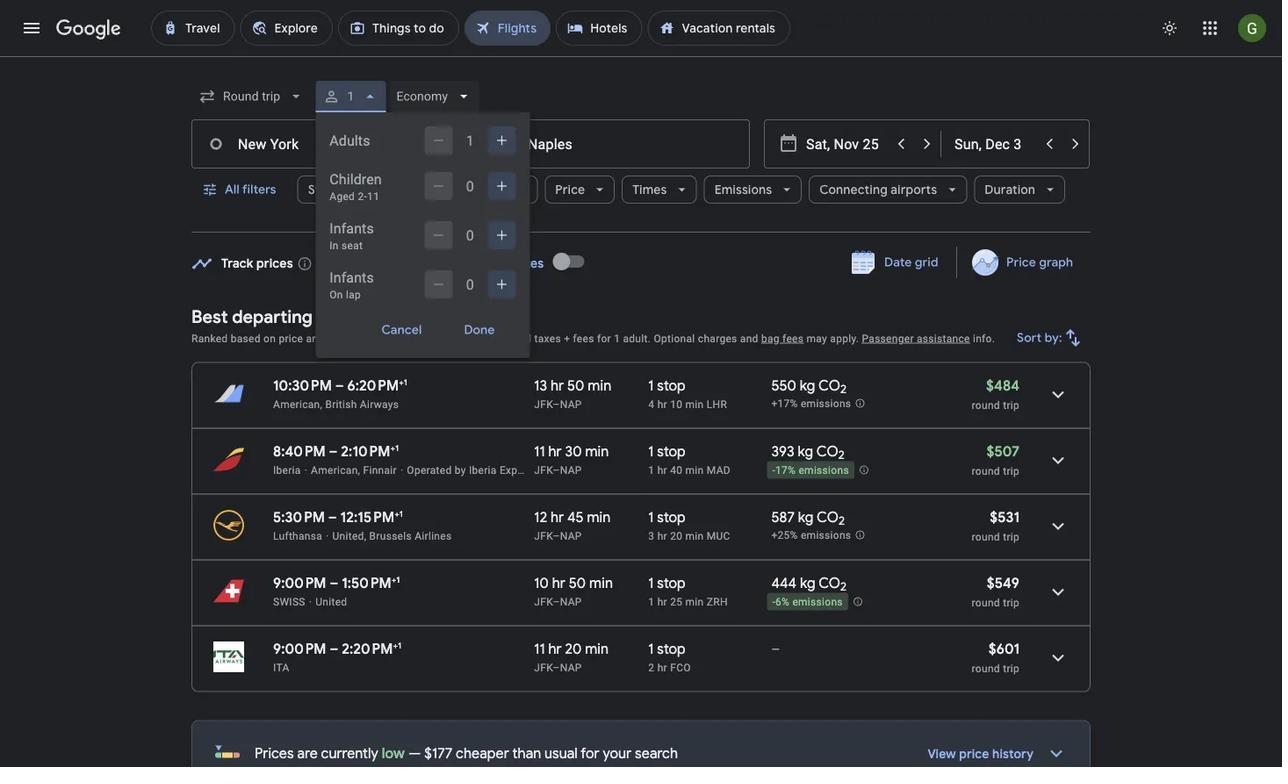 Task type: describe. For each thing, give the bounding box(es) containing it.
loading results progress bar
[[0, 56, 1283, 60]]

2 for 550
[[841, 382, 847, 397]]

layover (1 of 1) is a 3 hr 20 min layover at munich international airport in munich. element
[[649, 529, 763, 543]]

round for $531
[[972, 531, 1001, 543]]

1 stop 2 hr fco
[[649, 640, 691, 674]]

any
[[485, 256, 508, 272]]

1 inside "1 stop 2 hr fco"
[[649, 640, 654, 658]]

filters
[[242, 182, 276, 198]]

393 kg co 2
[[772, 443, 845, 463]]

view
[[928, 747, 956, 763]]

– up british
[[335, 377, 344, 395]]

550
[[772, 377, 797, 395]]

+ for 1:50 pm
[[392, 575, 396, 586]]

Arrival time: 12:15 PM on  Sunday, November 26. text field
[[340, 509, 403, 527]]

children aged 2-11
[[330, 171, 382, 203]]

stop for 12 hr 45 min
[[657, 509, 686, 527]]

emissions down 587 kg co 2
[[801, 530, 852, 542]]

Departure text field
[[806, 120, 887, 168]]

1 stop flight. element for 10 hr 50 min
[[649, 575, 686, 595]]

– up "united" in the bottom of the page
[[330, 575, 339, 593]]

1 left adult.
[[614, 333, 620, 345]]

12 hr 45 min jfk – nap
[[534, 509, 611, 542]]

nap for 11 hr 20 min
[[560, 662, 582, 674]]

min inside 1 stop 4 hr 10 min lhr
[[686, 398, 704, 411]]

549 US dollars text field
[[987, 575, 1020, 593]]

stop for 10 hr 50 min
[[657, 575, 686, 593]]

graph
[[1039, 255, 1074, 271]]

united,
[[333, 530, 367, 542]]

1 stop flight. element for 11 hr 30 min
[[649, 443, 686, 463]]

1 inside 1 stop 3 hr 20 min muc
[[649, 509, 654, 527]]

Arrival time: 6:20 PM on  Sunday, November 26. text field
[[347, 377, 407, 395]]

date grid
[[885, 255, 939, 271]]

0 vertical spatial for
[[597, 333, 611, 345]]

2:10 pm
[[341, 443, 390, 461]]

10 hr 50 min jfk – nap
[[534, 575, 613, 608]]

include
[[453, 333, 488, 345]]

+25%
[[772, 530, 798, 542]]

Departure time: 8:40 PM. text field
[[273, 443, 326, 461]]

charges
[[698, 333, 738, 345]]

– inside the 10 hr 50 min jfk – nap
[[553, 596, 560, 608]]

assistance
[[917, 333, 971, 345]]

8:40 pm – 2:10 pm + 1
[[273, 443, 399, 461]]

aged
[[330, 191, 355, 203]]

min inside 11 hr 20 min jfk – nap
[[585, 640, 609, 658]]

13 hr 50 min jfk – nap
[[534, 377, 612, 411]]

airways
[[360, 398, 399, 411]]

united, brussels airlines
[[333, 530, 452, 542]]

emissions down the 444 kg co 2
[[793, 597, 843, 609]]

20 inside 1 stop 3 hr 20 min muc
[[670, 530, 683, 542]]

connecting airports
[[820, 182, 938, 198]]

1 left the 25
[[649, 596, 655, 608]]

min inside 1 stop 3 hr 20 min muc
[[686, 530, 704, 542]]

american, finnair
[[311, 464, 397, 477]]

trip for $507
[[1003, 465, 1020, 477]]

kg for 550
[[800, 377, 816, 395]]

- for 444
[[773, 597, 776, 609]]

price for price
[[556, 182, 585, 198]]

lhr
[[707, 398, 727, 411]]

any dates
[[485, 256, 544, 272]]

best departing flights main content
[[192, 241, 1091, 768]]

1 inside the number of passengers dialog
[[466, 132, 474, 149]]

$177
[[425, 745, 453, 763]]

$601
[[989, 640, 1020, 658]]

min inside 1 stop 1 hr 25 min zrh
[[686, 596, 704, 608]]

prices for prices are currently low — $177 cheaper than usual for your search
[[255, 745, 294, 763]]

co for 587
[[817, 509, 839, 527]]

on
[[264, 333, 276, 345]]

jfk for 12 hr 45 min
[[534, 530, 553, 542]]

6%
[[776, 597, 790, 609]]

total duration 11 hr 30 min. element
[[534, 443, 649, 463]]

flight details. leaves john f. kennedy international airport at 9:00 pm on saturday, november 25 and arrives at naples international airport at 1:50 pm on sunday, november 26. image
[[1038, 571, 1080, 614]]

hr inside 11 hr 20 min jfk – nap
[[549, 640, 562, 658]]

9:00 pm for 1:50 pm
[[273, 575, 326, 593]]

trip for $549
[[1003, 597, 1020, 609]]

stop for 11 hr 20 min
[[657, 640, 686, 658]]

swap origin and destination. image
[[460, 134, 481, 155]]

1:50 pm
[[342, 575, 392, 593]]

$531
[[990, 509, 1020, 527]]

view price history image
[[1036, 733, 1078, 768]]

total duration 11 hr 20 min. element
[[534, 640, 649, 661]]

by:
[[1045, 330, 1063, 346]]

none search field containing adults
[[192, 76, 1091, 358]]

emissions down 393 kg co 2
[[799, 465, 849, 477]]

1 inside 1 stop 4 hr 10 min lhr
[[649, 377, 654, 395]]

2 for 587
[[839, 514, 845, 529]]

all filters button
[[192, 169, 290, 211]]

1 stop flight. element for 12 hr 45 min
[[649, 509, 686, 529]]

2:20 pm
[[342, 640, 393, 658]]

550 kg co 2
[[772, 377, 847, 397]]

1 inside the 9:00 pm – 1:50 pm + 1
[[396, 575, 400, 586]]

9:00 pm – 1:50 pm + 1
[[273, 575, 400, 593]]

1 up layover (1 of 1) is a 1 hr 25 min layover at zurich airport in zürich. element
[[649, 575, 654, 593]]

fco
[[670, 662, 691, 674]]

cheaper
[[456, 745, 509, 763]]

nap for 13 hr 50 min
[[560, 398, 582, 411]]

are
[[297, 745, 318, 763]]

– inside 12 hr 45 min jfk – nap
[[553, 530, 560, 542]]

bag
[[762, 333, 780, 345]]

1 stop 4 hr 10 min lhr
[[649, 377, 727, 411]]

lap
[[346, 289, 361, 301]]

– down 6%
[[772, 640, 780, 658]]

finnair
[[363, 464, 397, 477]]

optional
[[654, 333, 695, 345]]

flight details. leaves john f. kennedy international airport at 5:30 pm on saturday, november 25 and arrives at naples international airport at 12:15 pm on sunday, november 26. image
[[1038, 506, 1080, 548]]

departure time: 9:00 pm. text field for 1:50 pm
[[273, 575, 326, 593]]

on
[[330, 289, 343, 301]]

done button
[[443, 316, 516, 344]]

0 for children aged 2-11
[[466, 178, 474, 195]]

jfk for 10 hr 50 min
[[534, 596, 553, 608]]

trip for $484
[[1003, 399, 1020, 412]]

1 inside 8:40 pm – 2:10 pm + 1
[[395, 443, 399, 454]]

seat
[[342, 240, 363, 252]]

– left 2:20 pm
[[330, 640, 339, 658]]

bags button
[[469, 169, 538, 211]]

operated by iberia express
[[407, 464, 539, 477]]

price graph
[[1007, 255, 1074, 271]]

12:15 pm
[[340, 509, 395, 527]]

10:30 pm – 6:20 pm + 1
[[273, 377, 407, 395]]

30
[[565, 443, 582, 461]]

531 US dollars text field
[[990, 509, 1020, 527]]

taxes
[[535, 333, 561, 345]]

kg for 444
[[800, 575, 816, 593]]

hr inside 1 stop 1 hr 25 min zrh
[[658, 596, 668, 608]]

$601 round trip
[[972, 640, 1020, 675]]

Return text field
[[955, 120, 1036, 168]]

ranked
[[192, 333, 228, 345]]

$549 round trip
[[972, 575, 1020, 609]]

484 US dollars text field
[[987, 377, 1020, 395]]

emissions
[[715, 182, 772, 198]]

flight details. leaves john f. kennedy international airport at 10:30 pm on saturday, november 25 and arrives at naples international airport at 6:20 pm on sunday, november 26. image
[[1038, 374, 1080, 416]]

trip for $531
[[1003, 531, 1020, 543]]

leaves john f. kennedy international airport at 5:30 pm on saturday, november 25 and arrives at naples international airport at 12:15 pm on sunday, november 26. element
[[273, 509, 403, 527]]

nov 25 – dec 3
[[323, 256, 409, 272]]

done
[[464, 322, 495, 338]]

layover (1 of 1) is a 2 hr layover at leonardo da vinci–fiumicino airport in rome. element
[[649, 661, 763, 675]]

in
[[330, 240, 339, 252]]

+17% emissions
[[772, 398, 852, 410]]

4
[[649, 398, 655, 411]]

times
[[633, 182, 667, 198]]

mad
[[707, 464, 731, 477]]

40
[[670, 464, 683, 477]]

total duration 10 hr 50 min. element
[[534, 575, 649, 595]]

– inside 13 hr 50 min jfk – nap
[[553, 398, 560, 411]]

operated
[[407, 464, 452, 477]]

min inside the 10 hr 50 min jfk – nap
[[590, 575, 613, 593]]

1 stop 1 hr 25 min zrh
[[649, 575, 728, 608]]

prices
[[257, 256, 293, 272]]

Departure time: 5:30 PM. text field
[[273, 509, 325, 527]]

min inside 13 hr 50 min jfk – nap
[[588, 377, 612, 395]]

connecting airports button
[[809, 169, 968, 211]]

min inside the 1 stop 1 hr 40 min mad
[[686, 464, 704, 477]]

hr inside "11 hr 30 min jfk – nap"
[[549, 443, 562, 461]]

sort by: button
[[1011, 317, 1091, 359]]

american, british airways
[[273, 398, 399, 411]]

american, for american, finnair
[[311, 464, 360, 477]]

ranked based on price and convenience
[[192, 333, 389, 345]]

– inside "11 hr 30 min jfk – nap"
[[553, 464, 560, 477]]

best
[[192, 306, 228, 328]]

sort by:
[[1018, 330, 1063, 346]]

hr inside "1 stop 2 hr fco"
[[658, 662, 668, 674]]

+ for 12:15 pm
[[395, 509, 399, 520]]



Task type: locate. For each thing, give the bounding box(es) containing it.
min left muc
[[686, 530, 704, 542]]

nap for 10 hr 50 min
[[560, 596, 582, 608]]

nov
[[323, 256, 347, 272]]

2 inside 587 kg co 2
[[839, 514, 845, 529]]

and down flights
[[306, 333, 324, 345]]

hr
[[551, 377, 564, 395], [658, 398, 668, 411], [549, 443, 562, 461], [658, 464, 668, 477], [551, 509, 564, 527], [658, 530, 668, 542], [552, 575, 566, 593], [658, 596, 668, 608], [549, 640, 562, 658], [658, 662, 668, 674]]

4 round from the top
[[972, 597, 1001, 609]]

and left bag
[[740, 333, 759, 345]]

may
[[807, 333, 828, 345]]

hr inside the 1 stop 1 hr 40 min mad
[[658, 464, 668, 477]]

20 left muc
[[670, 530, 683, 542]]

2 up -17% emissions on the bottom of the page
[[839, 448, 845, 463]]

kg for 587
[[798, 509, 814, 527]]

stop inside 1 stop 1 hr 25 min zrh
[[657, 575, 686, 593]]

2 9:00 pm from the top
[[273, 640, 326, 658]]

25 – dec
[[350, 256, 399, 272]]

—
[[408, 745, 421, 763]]

apply.
[[830, 333, 859, 345]]

round inside $549 round trip
[[972, 597, 1001, 609]]

kg up "+17% emissions"
[[800, 377, 816, 395]]

kg inside 393 kg co 2
[[798, 443, 814, 461]]

by
[[455, 464, 466, 477]]

+ for 6:20 pm
[[399, 377, 404, 388]]

4 stop from the top
[[657, 575, 686, 593]]

1 inside 10:30 pm – 6:20 pm + 1
[[404, 377, 407, 388]]

– right express
[[553, 464, 560, 477]]

date
[[885, 255, 912, 271]]

3 nap from the top
[[560, 530, 582, 542]]

total duration 13 hr 50 min. element
[[534, 377, 649, 398]]

3 right 25 – dec
[[402, 256, 409, 272]]

learn more about tracked prices image
[[297, 256, 313, 272]]

stop inside 1 stop 4 hr 10 min lhr
[[657, 377, 686, 395]]

0 vertical spatial 11
[[367, 191, 380, 203]]

11 inside the children aged 2-11
[[367, 191, 380, 203]]

hr inside 13 hr 50 min jfk – nap
[[551, 377, 564, 395]]

1 vertical spatial prices
[[255, 745, 294, 763]]

50 inside 13 hr 50 min jfk – nap
[[568, 377, 585, 395]]

- down 444
[[773, 597, 776, 609]]

0 vertical spatial 0
[[466, 178, 474, 195]]

11
[[367, 191, 380, 203], [534, 443, 545, 461], [534, 640, 545, 658]]

– inside 11 hr 20 min jfk – nap
[[553, 662, 560, 674]]

Departure time: 10:30 PM. text field
[[273, 377, 332, 395]]

1 vertical spatial 10
[[534, 575, 549, 593]]

1 up 4
[[649, 377, 654, 395]]

+ for 2:10 pm
[[390, 443, 395, 454]]

2 inside 550 kg co 2
[[841, 382, 847, 397]]

bags
[[480, 182, 508, 198]]

round inside $601 round trip
[[972, 663, 1001, 675]]

$549
[[987, 575, 1020, 593]]

3 jfk from the top
[[534, 530, 553, 542]]

0 horizontal spatial price
[[556, 182, 585, 198]]

co for 393
[[817, 443, 839, 461]]

stop up layover (1 of 1) is a 3 hr 20 min layover at munich international airport in munich. element
[[657, 509, 686, 527]]

3 for 25 – dec
[[402, 256, 409, 272]]

1 vertical spatial 9:00 pm
[[273, 640, 326, 658]]

3 trip from the top
[[1003, 531, 1020, 543]]

1 horizontal spatial 20
[[670, 530, 683, 542]]

fees right bag
[[783, 333, 804, 345]]

3 stop from the top
[[657, 509, 686, 527]]

hr inside the 10 hr 50 min jfk – nap
[[552, 575, 566, 593]]

587 kg co 2
[[772, 509, 845, 529]]

1 up finnair
[[395, 443, 399, 454]]

co inside the 444 kg co 2
[[819, 575, 841, 593]]

jfk down 13
[[534, 398, 553, 411]]

jfk down total duration 11 hr 20 min. element
[[534, 662, 553, 674]]

4 1 stop flight. element from the top
[[649, 575, 686, 595]]

0 vertical spatial 3
[[402, 256, 409, 272]]

11 down children
[[367, 191, 380, 203]]

1 departure time: 9:00 pm. text field from the top
[[273, 575, 326, 593]]

$507 round trip
[[972, 443, 1020, 477]]

50 inside the 10 hr 50 min jfk – nap
[[569, 575, 586, 593]]

price
[[279, 333, 303, 345], [960, 747, 990, 763]]

1 vertical spatial for
[[581, 745, 600, 763]]

1 trip from the top
[[1003, 399, 1020, 412]]

1 vertical spatial infants
[[330, 269, 374, 286]]

children
[[330, 171, 382, 188]]

2 0 from the top
[[466, 227, 474, 244]]

- for 393
[[773, 465, 776, 477]]

trip for $601
[[1003, 663, 1020, 675]]

1 stop 1 hr 40 min mad
[[649, 443, 731, 477]]

0 horizontal spatial 3
[[402, 256, 409, 272]]

american, for american, british airways
[[273, 398, 323, 411]]

0 left bags
[[466, 178, 474, 195]]

jfk for 13 hr 50 min
[[534, 398, 553, 411]]

airlines inside best departing flights main content
[[415, 530, 452, 542]]

2 round from the top
[[972, 465, 1001, 477]]

5:30 pm – 12:15 pm + 1
[[273, 509, 403, 527]]

emissions button
[[704, 169, 802, 211]]

0 for infants in seat
[[466, 227, 474, 244]]

11 hr 30 min jfk – nap
[[534, 443, 609, 477]]

1 infants from the top
[[330, 220, 374, 237]]

11 down the 10 hr 50 min jfk – nap
[[534, 640, 545, 658]]

jfk inside 13 hr 50 min jfk – nap
[[534, 398, 553, 411]]

0 horizontal spatial fees
[[573, 333, 594, 345]]

jfk for 11 hr 20 min
[[534, 662, 553, 674]]

kg inside 587 kg co 2
[[798, 509, 814, 527]]

+ inside 10:30 pm – 6:20 pm + 1
[[399, 377, 404, 388]]

50 for 10
[[569, 575, 586, 593]]

stop inside "1 stop 2 hr fco"
[[657, 640, 686, 658]]

11 for 2:10 pm
[[534, 443, 545, 461]]

1 nap from the top
[[560, 398, 582, 411]]

2 up '+25% emissions'
[[839, 514, 845, 529]]

best departing flights
[[192, 306, 368, 328]]

leaves john f. kennedy international airport at 10:30 pm on saturday, november 25 and arrives at naples international airport at 6:20 pm on sunday, november 26. element
[[273, 377, 407, 395]]

1 vertical spatial 0
[[466, 227, 474, 244]]

3 inside 1 stop 3 hr 20 min muc
[[649, 530, 655, 542]]

adult.
[[623, 333, 651, 345]]

1 vertical spatial airlines
[[415, 530, 452, 542]]

$531 round trip
[[972, 509, 1020, 543]]

5 round from the top
[[972, 663, 1001, 675]]

0 vertical spatial price
[[279, 333, 303, 345]]

min inside "11 hr 30 min jfk – nap"
[[585, 443, 609, 461]]

usual
[[545, 745, 578, 763]]

3 round from the top
[[972, 531, 1001, 543]]

ita
[[273, 662, 289, 674]]

1 right 1:50 pm
[[396, 575, 400, 586]]

0
[[466, 178, 474, 195], [466, 227, 474, 244], [466, 276, 474, 293]]

price for price graph
[[1007, 255, 1036, 271]]

5 jfk from the top
[[534, 662, 553, 674]]

2 vertical spatial 0
[[466, 276, 474, 293]]

infants up lap
[[330, 269, 374, 286]]

601 US dollars text field
[[989, 640, 1020, 658]]

passenger assistance button
[[862, 333, 971, 345]]

+ inside 5:30 pm – 12:15 pm + 1
[[395, 509, 399, 520]]

british
[[325, 398, 357, 411]]

nap for 12 hr 45 min
[[560, 530, 582, 542]]

infants on lap
[[330, 269, 374, 301]]

stop for 11 hr 30 min
[[657, 443, 686, 461]]

round for $484
[[972, 399, 1001, 412]]

nap inside 12 hr 45 min jfk – nap
[[560, 530, 582, 542]]

4 trip from the top
[[1003, 597, 1020, 609]]

zrh
[[707, 596, 728, 608]]

1 vertical spatial 50
[[569, 575, 586, 593]]

1 stop from the top
[[657, 377, 686, 395]]

iberia
[[273, 464, 301, 477], [469, 464, 497, 477]]

american, down 10:30 pm
[[273, 398, 323, 411]]

1 up layover (1 of 1) is a 3 hr 20 min layover at munich international airport in munich. element
[[649, 509, 654, 527]]

1 button
[[316, 76, 386, 118]]

1 vertical spatial 3
[[649, 530, 655, 542]]

trip inside $507 round trip
[[1003, 465, 1020, 477]]

2 departure time: 9:00 pm. text field from the top
[[273, 640, 326, 658]]

444
[[772, 575, 797, 593]]

393
[[772, 443, 795, 461]]

Arrival time: 2:10 PM on  Sunday, November 26. text field
[[341, 443, 399, 461]]

min down the 10 hr 50 min jfk – nap
[[585, 640, 609, 658]]

flight details. leaves john f. kennedy international airport at 8:40 pm on saturday, november 25 and arrives at naples international airport at 2:10 pm on sunday, november 26. image
[[1038, 440, 1080, 482]]

nap inside 11 hr 20 min jfk – nap
[[560, 662, 582, 674]]

+ up airways
[[399, 377, 404, 388]]

+ for 2:20 pm
[[393, 640, 398, 651]]

1 1 stop flight. element from the top
[[649, 377, 686, 398]]

nap down total duration 10 hr 50 min. element on the bottom of the page
[[560, 596, 582, 608]]

co inside 587 kg co 2
[[817, 509, 839, 527]]

2 - from the top
[[773, 597, 776, 609]]

1 - from the top
[[773, 465, 776, 477]]

trip inside $601 round trip
[[1003, 663, 1020, 675]]

1 horizontal spatial 10
[[670, 398, 683, 411]]

min down 12 hr 45 min jfk – nap on the left of the page
[[590, 575, 613, 593]]

round down $549
[[972, 597, 1001, 609]]

20 inside 11 hr 20 min jfk – nap
[[565, 640, 582, 658]]

None field
[[192, 81, 312, 112], [389, 81, 480, 112], [192, 81, 312, 112], [389, 81, 480, 112]]

0 vertical spatial american,
[[273, 398, 323, 411]]

round for $549
[[972, 597, 1001, 609]]

hr inside 1 stop 3 hr 20 min muc
[[658, 530, 668, 542]]

price inside popup button
[[556, 182, 585, 198]]

currently
[[321, 745, 379, 763]]

min
[[588, 377, 612, 395], [686, 398, 704, 411], [585, 443, 609, 461], [686, 464, 704, 477], [587, 509, 611, 527], [686, 530, 704, 542], [590, 575, 613, 593], [686, 596, 704, 608], [585, 640, 609, 658]]

price graph button
[[961, 247, 1088, 278]]

2 inside "1 stop 2 hr fco"
[[649, 662, 655, 674]]

10 right 4
[[670, 398, 683, 411]]

min right the 45
[[587, 509, 611, 527]]

stop up "40"
[[657, 443, 686, 461]]

round for $601
[[972, 663, 1001, 675]]

0 vertical spatial prices
[[419, 333, 450, 345]]

50 down 12 hr 45 min jfk – nap on the left of the page
[[569, 575, 586, 593]]

round down $601
[[972, 663, 1001, 675]]

1 stop flight. element
[[649, 377, 686, 398], [649, 443, 686, 463], [649, 509, 686, 529], [649, 575, 686, 595], [649, 640, 686, 661]]

co inside 550 kg co 2
[[819, 377, 841, 395]]

9:00 pm for 2:20 pm
[[273, 640, 326, 658]]

1 jfk from the top
[[534, 398, 553, 411]]

1 vertical spatial 11
[[534, 443, 545, 461]]

9:00 pm up ita
[[273, 640, 326, 658]]

- down 393
[[773, 465, 776, 477]]

+ inside 8:40 pm – 2:10 pm + 1
[[390, 443, 395, 454]]

track
[[221, 256, 253, 272]]

0 vertical spatial  image
[[401, 464, 404, 477]]

2 iberia from the left
[[469, 464, 497, 477]]

leaves john f. kennedy international airport at 8:40 pm on saturday, november 25 and arrives at naples international airport at 2:10 pm on sunday, november 26. element
[[273, 443, 399, 461]]

co inside 393 kg co 2
[[817, 443, 839, 461]]

Arrival time: 1:50 PM on  Sunday, November 26. text field
[[342, 575, 400, 593]]

2 jfk from the top
[[534, 464, 553, 477]]

price inside button
[[1007, 255, 1036, 271]]

5 nap from the top
[[560, 662, 582, 674]]

jfk inside 11 hr 20 min jfk – nap
[[534, 662, 553, 674]]

hr left fco at the right bottom of page
[[658, 662, 668, 674]]

10
[[670, 398, 683, 411], [534, 575, 549, 593]]

–
[[335, 377, 344, 395], [553, 398, 560, 411], [329, 443, 338, 461], [553, 464, 560, 477], [328, 509, 337, 527], [553, 530, 560, 542], [330, 575, 339, 593], [553, 596, 560, 608], [330, 640, 339, 658], [772, 640, 780, 658], [553, 662, 560, 674]]

iberia down 8:40 pm
[[273, 464, 301, 477]]

for left adult.
[[597, 333, 611, 345]]

2 infants from the top
[[330, 269, 374, 286]]

2 for 444
[[841, 580, 847, 595]]

hr inside 12 hr 45 min jfk – nap
[[551, 509, 564, 527]]

passenger
[[862, 333, 914, 345]]

round inside $531 round trip
[[972, 531, 1001, 543]]

+ inside the 9:00 pm – 1:50 pm + 1
[[392, 575, 396, 586]]

convenience
[[327, 333, 389, 345]]

1
[[347, 89, 354, 104], [466, 132, 474, 149], [614, 333, 620, 345], [404, 377, 407, 388], [649, 377, 654, 395], [395, 443, 399, 454], [649, 443, 654, 461], [649, 464, 655, 477], [399, 509, 403, 520], [649, 509, 654, 527], [396, 575, 400, 586], [649, 575, 654, 593], [649, 596, 655, 608], [398, 640, 402, 651], [649, 640, 654, 658]]

stop inside 1 stop 3 hr 20 min muc
[[657, 509, 686, 527]]

infants for infants in seat
[[330, 220, 374, 237]]

jfk inside the 10 hr 50 min jfk – nap
[[534, 596, 553, 608]]

1 inside 5:30 pm – 12:15 pm + 1
[[399, 509, 403, 520]]

-6% emissions
[[773, 597, 843, 609]]

 image
[[305, 464, 308, 477]]

1 stop flight. element for 13 hr 50 min
[[649, 377, 686, 398]]

flights
[[316, 306, 368, 328]]

learn more about ranking image
[[393, 331, 408, 347]]

stop for 13 hr 50 min
[[657, 377, 686, 395]]

9:00 pm up swiss
[[273, 575, 326, 593]]

2 vertical spatial 11
[[534, 640, 545, 658]]

6:20 pm
[[347, 377, 399, 395]]

number of passengers dialog
[[316, 112, 530, 358]]

0 vertical spatial 10
[[670, 398, 683, 411]]

3 1 stop flight. element from the top
[[649, 509, 686, 529]]

jfk inside "11 hr 30 min jfk – nap"
[[534, 464, 553, 477]]

11 inside 11 hr 20 min jfk – nap
[[534, 640, 545, 658]]

+25% emissions
[[772, 530, 852, 542]]

airlines button
[[378, 176, 462, 204]]

1 vertical spatial departure time: 9:00 pm. text field
[[273, 640, 326, 658]]

departure time: 9:00 pm. text field up ita
[[273, 640, 326, 658]]

hr right 4
[[658, 398, 668, 411]]

2 inside the 444 kg co 2
[[841, 580, 847, 595]]

10 inside the 10 hr 50 min jfk – nap
[[534, 575, 549, 593]]

1 stop flight. element for 11 hr 20 min
[[649, 640, 686, 661]]

find the best price region
[[192, 241, 1091, 293]]

1 up united, brussels airlines at the bottom left
[[399, 509, 403, 520]]

jfk for 11 hr 30 min
[[534, 464, 553, 477]]

2 for 393
[[839, 448, 845, 463]]

20
[[670, 530, 683, 542], [565, 640, 582, 658]]

$484
[[987, 377, 1020, 395]]

0 up done button
[[466, 276, 474, 293]]

5 stop from the top
[[657, 640, 686, 658]]

duration
[[985, 182, 1036, 198]]

0 horizontal spatial 10
[[534, 575, 549, 593]]

8:40 pm
[[273, 443, 326, 461]]

1 0 from the top
[[466, 178, 474, 195]]

total duration 12 hr 45 min. element
[[534, 509, 649, 529]]

jfk down the 12
[[534, 530, 553, 542]]

+ inside 9:00 pm – 2:20 pm + 1
[[393, 640, 398, 651]]

50 for 13
[[568, 377, 585, 395]]

flight details. leaves john f. kennedy international airport at 9:00 pm on saturday, november 25 and arrives at naples international airport at 2:20 pm on sunday, november 26. image
[[1038, 637, 1080, 680]]

times button
[[622, 169, 697, 211]]

1 stop flight. element down "40"
[[649, 509, 686, 529]]

11 inside "11 hr 30 min jfk – nap"
[[534, 443, 545, 461]]

5 1 stop flight. element from the top
[[649, 640, 686, 661]]

min right the 25
[[686, 596, 704, 608]]

0 vertical spatial 50
[[568, 377, 585, 395]]

infants for infants on lap
[[330, 269, 374, 286]]

departure time: 9:00 pm. text field up swiss
[[273, 575, 326, 593]]

0 vertical spatial -
[[773, 465, 776, 477]]

trip inside $531 round trip
[[1003, 531, 1020, 543]]

+ up united, brussels airlines at the bottom left
[[395, 509, 399, 520]]

jfk inside 12 hr 45 min jfk – nap
[[534, 530, 553, 542]]

trip inside $549 round trip
[[1003, 597, 1020, 609]]

– down total duration 12 hr 45 min. element
[[553, 530, 560, 542]]

1 9:00 pm from the top
[[273, 575, 326, 593]]

emissions down 550 kg co 2
[[801, 398, 852, 410]]

track prices
[[221, 256, 293, 272]]

all
[[225, 182, 240, 198]]

leaves john f. kennedy international airport at 9:00 pm on saturday, november 25 and arrives at naples international airport at 1:50 pm on sunday, november 26. element
[[273, 575, 400, 593]]

co for 550
[[819, 377, 841, 395]]

1 horizontal spatial and
[[740, 333, 759, 345]]

round inside $507 round trip
[[972, 465, 1001, 477]]

co up -17% emissions on the bottom of the page
[[817, 443, 839, 461]]

round down $507 text field on the right bottom of the page
[[972, 465, 1001, 477]]

co for 444
[[819, 575, 841, 593]]

2 and from the left
[[740, 333, 759, 345]]

round down 531 us dollars text box
[[972, 531, 1001, 543]]

hr right the 12
[[551, 509, 564, 527]]

stop up fco at the right bottom of page
[[657, 640, 686, 658]]

+ down united, brussels airlines at the bottom left
[[392, 575, 396, 586]]

+ right the taxes
[[564, 333, 570, 345]]

price button
[[545, 169, 615, 211]]

None text field
[[474, 119, 750, 169]]

+ down arrival time: 1:50 pm on  sunday, november 26. text field
[[393, 640, 398, 651]]

co up "+17% emissions"
[[819, 377, 841, 395]]

nap inside 13 hr 50 min jfk – nap
[[560, 398, 582, 411]]

bag fees button
[[762, 333, 804, 345]]

trip down $549
[[1003, 597, 1020, 609]]

0 horizontal spatial iberia
[[273, 464, 301, 477]]

stop inside the 1 stop 1 hr 40 min mad
[[657, 443, 686, 461]]

1 right 2:20 pm
[[398, 640, 402, 651]]

nap inside the 10 hr 50 min jfk – nap
[[560, 596, 582, 608]]

– down total duration 13 hr 50 min. element
[[553, 398, 560, 411]]

 image
[[401, 464, 404, 477], [309, 596, 312, 608]]

 image left "united" in the bottom of the page
[[309, 596, 312, 608]]

kg inside 550 kg co 2
[[800, 377, 816, 395]]

prices for prices include required taxes + fees for 1 adult. optional charges and bag fees may apply. passenger assistance
[[419, 333, 450, 345]]

round down 484 us dollars text box on the right of page
[[972, 399, 1001, 412]]

0 vertical spatial departure time: 9:00 pm. text field
[[273, 575, 326, 593]]

3 down total duration 12 hr 45 min. element
[[649, 530, 655, 542]]

2 fees from the left
[[783, 333, 804, 345]]

1 iberia from the left
[[273, 464, 301, 477]]

round
[[972, 399, 1001, 412], [972, 465, 1001, 477], [972, 531, 1001, 543], [972, 597, 1001, 609], [972, 663, 1001, 675]]

1 vertical spatial price
[[1007, 255, 1036, 271]]

hr left the 25
[[658, 596, 668, 608]]

1 horizontal spatial fees
[[783, 333, 804, 345]]

2 1 stop flight. element from the top
[[649, 443, 686, 463]]

min right 30
[[585, 443, 609, 461]]

Arrival time: 2:20 PM on  Sunday, November 26. text field
[[342, 640, 402, 658]]

history
[[993, 747, 1034, 763]]

0 horizontal spatial price
[[279, 333, 303, 345]]

1 inside 9:00 pm – 2:20 pm + 1
[[398, 640, 402, 651]]

2 left fco at the right bottom of page
[[649, 662, 655, 674]]

3 for stop
[[649, 530, 655, 542]]

1 vertical spatial 20
[[565, 640, 582, 658]]

1 stop flight. element up fco at the right bottom of page
[[649, 640, 686, 661]]

1 horizontal spatial price
[[1007, 255, 1036, 271]]

airlines inside popup button
[[388, 182, 432, 198]]

0 for infants on lap
[[466, 276, 474, 293]]

kg
[[800, 377, 816, 395], [798, 443, 814, 461], [798, 509, 814, 527], [800, 575, 816, 593]]

prices left are
[[255, 745, 294, 763]]

min right "40"
[[686, 464, 704, 477]]

1 vertical spatial  image
[[309, 596, 312, 608]]

0 vertical spatial infants
[[330, 220, 374, 237]]

0 horizontal spatial  image
[[309, 596, 312, 608]]

layover (1 of 1) is a 1 hr 40 min layover at adolfo suárez madrid–barajas airport in madrid. element
[[649, 463, 763, 477]]

0 horizontal spatial prices
[[255, 745, 294, 763]]

+
[[564, 333, 570, 345], [399, 377, 404, 388], [390, 443, 395, 454], [395, 509, 399, 520], [392, 575, 396, 586], [393, 640, 398, 651]]

round inside $484 round trip
[[972, 399, 1001, 412]]

507 US dollars text field
[[987, 443, 1020, 461]]

Departure time: 9:00 PM. text field
[[273, 575, 326, 593], [273, 640, 326, 658]]

required
[[491, 333, 532, 345]]

airports
[[891, 182, 938, 198]]

hr inside 1 stop 4 hr 10 min lhr
[[658, 398, 668, 411]]

1 stop flight. element up 4
[[649, 377, 686, 398]]

jfk up the 12
[[534, 464, 553, 477]]

1 fees from the left
[[573, 333, 594, 345]]

1 horizontal spatial  image
[[401, 464, 404, 477]]

None search field
[[192, 76, 1091, 358]]

– down total duration 11 hr 20 min. element
[[553, 662, 560, 674]]

10 inside 1 stop 4 hr 10 min lhr
[[670, 398, 683, 411]]

0 vertical spatial 9:00 pm
[[273, 575, 326, 593]]

kg inside the 444 kg co 2
[[800, 575, 816, 593]]

1 horizontal spatial prices
[[419, 333, 450, 345]]

1 horizontal spatial price
[[960, 747, 990, 763]]

nap for 11 hr 30 min
[[560, 464, 582, 477]]

1 horizontal spatial iberia
[[469, 464, 497, 477]]

0 horizontal spatial 20
[[565, 640, 582, 658]]

50 right 13
[[568, 377, 585, 395]]

25
[[670, 596, 683, 608]]

leaves john f. kennedy international airport at 9:00 pm on saturday, november 25 and arrives at naples international airport at 2:20 pm on sunday, november 26. element
[[273, 640, 402, 658]]

3 0 from the top
[[466, 276, 474, 293]]

cancel
[[382, 322, 422, 338]]

2 up the -6% emissions
[[841, 580, 847, 595]]

prices right learn more about ranking image
[[419, 333, 450, 345]]

0 vertical spatial airlines
[[388, 182, 432, 198]]

connecting
[[820, 182, 888, 198]]

0 vertical spatial price
[[556, 182, 585, 198]]

1 left "40"
[[649, 464, 655, 477]]

1 up layover (1 of 1) is a 2 hr layover at leonardo da vinci–fiumicino airport in rome. element
[[649, 640, 654, 658]]

duration button
[[975, 169, 1066, 211]]

price left graph on the right top of page
[[1007, 255, 1036, 271]]

3 inside find the best price region
[[402, 256, 409, 272]]

10 down 12 hr 45 min jfk – nap on the left of the page
[[534, 575, 549, 593]]

1 round from the top
[[972, 399, 1001, 412]]

1 down 4
[[649, 443, 654, 461]]

infants up seat
[[330, 220, 374, 237]]

1 vertical spatial -
[[773, 597, 776, 609]]

2 stop from the top
[[657, 443, 686, 461]]

20 down the 10 hr 50 min jfk – nap
[[565, 640, 582, 658]]

1 vertical spatial american,
[[311, 464, 360, 477]]

kg for 393
[[798, 443, 814, 461]]

11 for 2:20 pm
[[534, 640, 545, 658]]

4 nap from the top
[[560, 596, 582, 608]]

main menu image
[[21, 18, 42, 39]]

trip inside $484 round trip
[[1003, 399, 1020, 412]]

nap inside "11 hr 30 min jfk – nap"
[[560, 464, 582, 477]]

0 vertical spatial 20
[[670, 530, 683, 542]]

layover (1 of 1) is a 1 hr 25 min layover at zurich airport in zürich. element
[[649, 595, 763, 609]]

min inside 12 hr 45 min jfk – nap
[[587, 509, 611, 527]]

2 nap from the top
[[560, 464, 582, 477]]

1 inside popup button
[[347, 89, 354, 104]]

45
[[568, 509, 584, 527]]

4 jfk from the top
[[534, 596, 553, 608]]

cancel button
[[361, 316, 443, 344]]

2 inside 393 kg co 2
[[839, 448, 845, 463]]

1 and from the left
[[306, 333, 324, 345]]

stop up the 25
[[657, 575, 686, 593]]

layover (1 of 1) is a 4 hr 10 min layover at heathrow airport in london. element
[[649, 398, 763, 412]]

stop up layover (1 of 1) is a 4 hr 10 min layover at heathrow airport in london. 'element'
[[657, 377, 686, 395]]

co up '+25% emissions'
[[817, 509, 839, 527]]

1 horizontal spatial 3
[[649, 530, 655, 542]]

min right 13
[[588, 377, 612, 395]]

for left your
[[581, 745, 600, 763]]

round for $507
[[972, 465, 1001, 477]]

departure time: 9:00 pm. text field for 2:20 pm
[[273, 640, 326, 658]]

kg up the -6% emissions
[[800, 575, 816, 593]]

2 trip from the top
[[1003, 465, 1020, 477]]

low
[[382, 745, 405, 763]]

12
[[534, 509, 547, 527]]

0 horizontal spatial and
[[306, 333, 324, 345]]

nap down the 45
[[560, 530, 582, 542]]

1 vertical spatial price
[[960, 747, 990, 763]]

hr down the 10 hr 50 min jfk – nap
[[549, 640, 562, 658]]

17%
[[776, 465, 796, 477]]

– up the american, finnair
[[329, 443, 338, 461]]

5 trip from the top
[[1003, 663, 1020, 675]]

all filters
[[225, 182, 276, 198]]

– up united,
[[328, 509, 337, 527]]

change appearance image
[[1149, 7, 1191, 49]]



Task type: vqa. For each thing, say whether or not it's contained in the screenshot.
mi to the bottom
no



